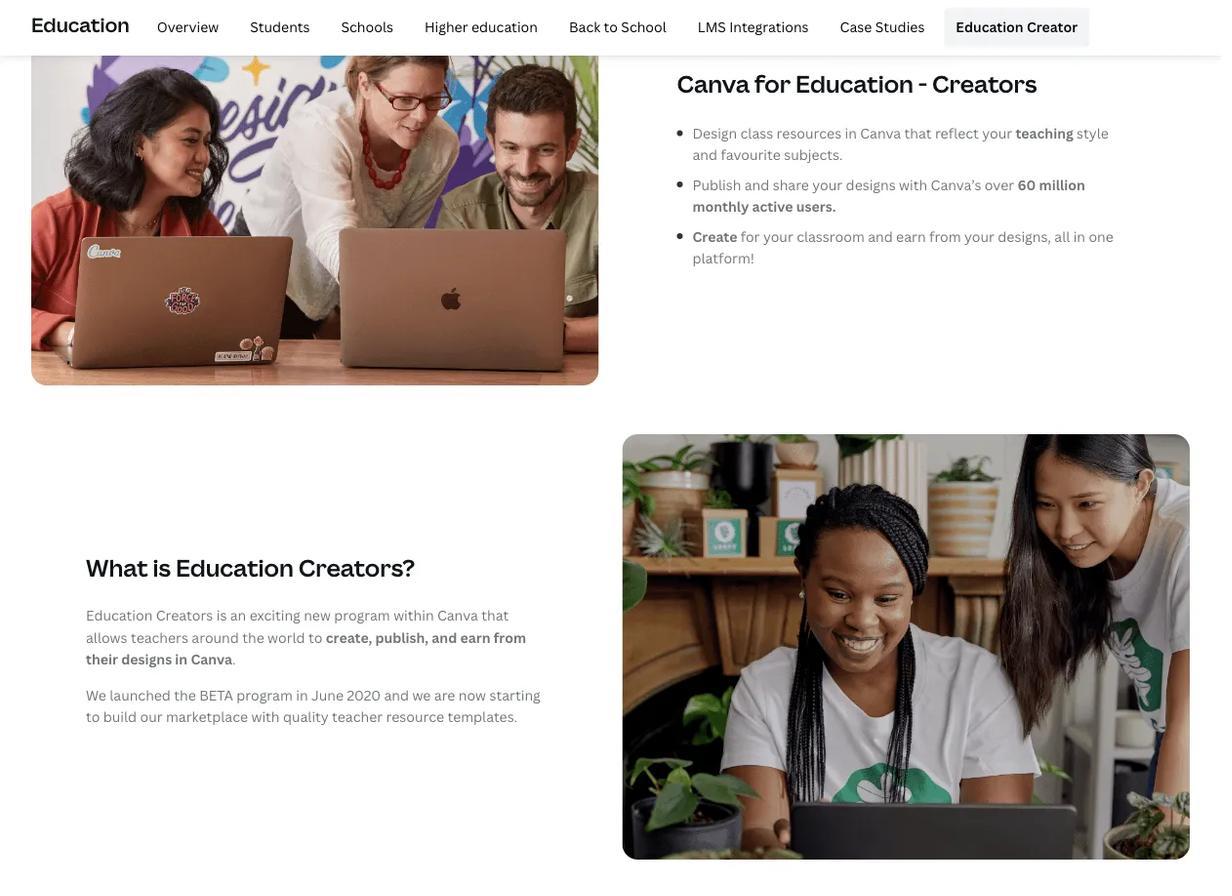 Task type: vqa. For each thing, say whether or not it's contained in the screenshot.
the
yes



Task type: describe. For each thing, give the bounding box(es) containing it.
for your classroom and earn from your designs, all in one platform!
[[693, 227, 1114, 267]]

beta
[[199, 686, 233, 704]]

0 vertical spatial creators
[[933, 67, 1038, 99]]

students
[[250, 18, 310, 36]]

education for education creators is an exciting new program within canva that allows teachers around the world to
[[86, 607, 153, 625]]

back to school
[[569, 18, 667, 36]]

0 horizontal spatial is
[[153, 552, 171, 584]]

canva for education - creators
[[677, 67, 1038, 99]]

world
[[268, 628, 305, 647]]

we
[[86, 686, 106, 704]]

quality
[[283, 708, 329, 726]]

for inside for your classroom and earn from your designs, all in one platform!
[[741, 227, 760, 245]]

create, publish, and earn from their designs in canva
[[86, 628, 526, 669]]

are
[[434, 686, 456, 704]]

0 vertical spatial for
[[755, 67, 791, 99]]

in inside create, publish, and earn from their designs in canva
[[175, 650, 188, 669]]

favourite
[[721, 146, 781, 164]]

back
[[569, 18, 601, 36]]

education creator link
[[945, 8, 1090, 47]]

style and favourite subjects.
[[693, 124, 1109, 164]]

0 vertical spatial that
[[905, 124, 932, 142]]

exciting
[[250, 607, 301, 625]]

higher education link
[[413, 8, 550, 47]]

in right resources
[[845, 124, 857, 142]]

education collab image
[[31, 0, 599, 386]]

the inside we launched the beta program in june 2020 and we are now starting to build our marketplace with quality teacher resource templates.
[[174, 686, 196, 704]]

to inside menu bar
[[604, 18, 618, 36]]

million
[[1040, 175, 1086, 194]]

from inside for your classroom and earn from your designs, all in one platform!
[[930, 227, 962, 245]]

60 million monthly active users.
[[693, 175, 1086, 216]]

schools link
[[330, 8, 405, 47]]

over
[[985, 175, 1015, 194]]

our
[[140, 708, 163, 726]]

in inside we launched the beta program in june 2020 and we are now starting to build our marketplace with quality teacher resource templates.
[[296, 686, 308, 704]]

we
[[413, 686, 431, 704]]

style
[[1077, 124, 1109, 142]]

teacher
[[332, 708, 383, 726]]

is inside education creators is an exciting new program within canva that allows teachers around the world to
[[217, 607, 227, 625]]

creators inside education creators is an exciting new program within canva that allows teachers around the world to
[[156, 607, 213, 625]]

teaching
[[1016, 124, 1074, 142]]

education for education creator
[[956, 18, 1024, 36]]

reflect
[[936, 124, 979, 142]]

to inside we launched the beta program in june 2020 and we are now starting to build our marketplace with quality teacher resource templates.
[[86, 708, 100, 726]]

what is education creators?
[[86, 552, 415, 584]]

higher education
[[425, 18, 538, 36]]

and inside we launched the beta program in june 2020 and we are now starting to build our marketplace with quality teacher resource templates.
[[384, 686, 409, 704]]

june
[[312, 686, 344, 704]]

what
[[86, 552, 148, 584]]

lms integrations
[[698, 18, 809, 36]]

earn inside for your classroom and earn from your designs, all in one platform!
[[897, 227, 926, 245]]

canva inside education creators is an exciting new program within canva that allows teachers around the world to
[[437, 607, 478, 625]]

0 vertical spatial with
[[900, 175, 928, 194]]

0 vertical spatial designs
[[846, 175, 896, 194]]

case studies link
[[829, 8, 937, 47]]

education creators is an exciting new program within canva that allows teachers around the world to
[[86, 607, 509, 647]]

-
[[919, 67, 928, 99]]

canva's
[[931, 175, 982, 194]]

monthly
[[693, 197, 749, 216]]

program inside education creators is an exciting new program within canva that allows teachers around the world to
[[334, 607, 390, 625]]

with inside we launched the beta program in june 2020 and we are now starting to build our marketplace with quality teacher resource templates.
[[251, 708, 280, 726]]

overview link
[[145, 8, 231, 47]]

design
[[693, 124, 738, 142]]

now
[[459, 686, 486, 704]]

designs inside create, publish, and earn from their designs in canva
[[121, 650, 172, 669]]

publish
[[693, 175, 742, 194]]

new
[[304, 607, 331, 625]]

school
[[621, 18, 667, 36]]

education for education
[[31, 12, 130, 38]]



Task type: locate. For each thing, give the bounding box(es) containing it.
your
[[983, 124, 1013, 142], [813, 175, 843, 194], [764, 227, 794, 245], [965, 227, 995, 245]]

earn
[[897, 227, 926, 245], [460, 628, 491, 647]]

earn down 60 million monthly active users.
[[897, 227, 926, 245]]

allows
[[86, 628, 128, 647]]

1 vertical spatial designs
[[121, 650, 172, 669]]

1 horizontal spatial program
[[334, 607, 390, 625]]

all
[[1055, 227, 1071, 245]]

1 horizontal spatial with
[[900, 175, 928, 194]]

for up class
[[755, 67, 791, 99]]

1 vertical spatial creators
[[156, 607, 213, 625]]

.
[[232, 650, 236, 669]]

around
[[192, 628, 239, 647]]

2020
[[347, 686, 381, 704]]

and inside style and favourite subjects.
[[693, 146, 718, 164]]

your up users. on the top of the page
[[813, 175, 843, 194]]

creators
[[933, 67, 1038, 99], [156, 607, 213, 625]]

from down the "canva's"
[[930, 227, 962, 245]]

1 vertical spatial with
[[251, 708, 280, 726]]

to right back
[[604, 18, 618, 36]]

is
[[153, 552, 171, 584], [217, 607, 227, 625]]

0 vertical spatial is
[[153, 552, 171, 584]]

designs down style and favourite subjects.
[[846, 175, 896, 194]]

canva right within
[[437, 607, 478, 625]]

canva
[[677, 67, 750, 99], [861, 124, 902, 142], [437, 607, 478, 625], [191, 650, 232, 669]]

launched
[[110, 686, 171, 704]]

0 horizontal spatial program
[[237, 686, 293, 704]]

marketplace
[[166, 708, 248, 726]]

2 horizontal spatial to
[[604, 18, 618, 36]]

from inside create, publish, and earn from their designs in canva
[[494, 628, 526, 647]]

to down we
[[86, 708, 100, 726]]

integrations
[[730, 18, 809, 36]]

the up marketplace at the left of page
[[174, 686, 196, 704]]

your down 'active'
[[764, 227, 794, 245]]

lms
[[698, 18, 726, 36]]

menu bar
[[137, 8, 1090, 47]]

earn inside create, publish, and earn from their designs in canva
[[460, 628, 491, 647]]

in right all
[[1074, 227, 1086, 245]]

teachers
[[131, 628, 188, 647]]

and down within
[[432, 628, 457, 647]]

designs
[[846, 175, 896, 194], [121, 650, 172, 669]]

0 vertical spatial program
[[334, 607, 390, 625]]

case studies
[[840, 18, 925, 36]]

0 horizontal spatial to
[[86, 708, 100, 726]]

program
[[334, 607, 390, 625], [237, 686, 293, 704]]

0 horizontal spatial earn
[[460, 628, 491, 647]]

1 vertical spatial from
[[494, 628, 526, 647]]

subjects.
[[784, 146, 843, 164]]

the down an
[[242, 628, 264, 647]]

to inside education creators is an exciting new program within canva that allows teachers around the world to
[[309, 628, 323, 647]]

their
[[86, 650, 118, 669]]

1 horizontal spatial from
[[930, 227, 962, 245]]

0 horizontal spatial with
[[251, 708, 280, 726]]

studies
[[876, 18, 925, 36]]

with left quality
[[251, 708, 280, 726]]

design class resources in canva that reflect your teaching
[[693, 124, 1077, 142]]

canva down around
[[191, 650, 232, 669]]

lms integrations link
[[686, 8, 821, 47]]

1 horizontal spatial earn
[[897, 227, 926, 245]]

higher
[[425, 18, 468, 36]]

in inside for your classroom and earn from your designs, all in one platform!
[[1074, 227, 1086, 245]]

canva up design
[[677, 67, 750, 99]]

education creator
[[956, 18, 1078, 36]]

that left reflect
[[905, 124, 932, 142]]

within
[[394, 607, 434, 625]]

your right reflect
[[983, 124, 1013, 142]]

1 horizontal spatial to
[[309, 628, 323, 647]]

and inside for your classroom and earn from your designs, all in one platform!
[[868, 227, 893, 245]]

back to school link
[[558, 8, 679, 47]]

that right within
[[482, 607, 509, 625]]

and
[[693, 146, 718, 164], [745, 175, 770, 194], [868, 227, 893, 245], [432, 628, 457, 647], [384, 686, 409, 704]]

schools
[[341, 18, 394, 36]]

users.
[[797, 197, 836, 216]]

your left designs,
[[965, 227, 995, 245]]

0 horizontal spatial creators
[[156, 607, 213, 625]]

1 horizontal spatial designs
[[846, 175, 896, 194]]

0 vertical spatial from
[[930, 227, 962, 245]]

class
[[741, 124, 774, 142]]

create,
[[326, 628, 372, 647]]

with
[[900, 175, 928, 194], [251, 708, 280, 726]]

1 vertical spatial is
[[217, 607, 227, 625]]

education inside menu bar
[[956, 18, 1024, 36]]

publish,
[[375, 628, 429, 647]]

publish and share your designs with canva's over
[[693, 175, 1018, 194]]

platform!
[[693, 249, 755, 267]]

starting
[[490, 686, 541, 704]]

education inside education creators is an exciting new program within canva that allows teachers around the world to
[[86, 607, 153, 625]]

0 horizontal spatial the
[[174, 686, 196, 704]]

that
[[905, 124, 932, 142], [482, 607, 509, 625]]

1 horizontal spatial that
[[905, 124, 932, 142]]

canva inside create, publish, and earn from their designs in canva
[[191, 650, 232, 669]]

create
[[693, 227, 741, 245]]

0 horizontal spatial designs
[[121, 650, 172, 669]]

that inside education creators is an exciting new program within canva that allows teachers around the world to
[[482, 607, 509, 625]]

and down 60 million monthly active users.
[[868, 227, 893, 245]]

and down design
[[693, 146, 718, 164]]

education
[[31, 12, 130, 38], [956, 18, 1024, 36], [796, 67, 914, 99], [176, 552, 294, 584], [86, 607, 153, 625]]

0 vertical spatial the
[[242, 628, 264, 647]]

creator
[[1027, 18, 1078, 36]]

0 horizontal spatial that
[[482, 607, 509, 625]]

case
[[840, 18, 872, 36]]

1 horizontal spatial creators
[[933, 67, 1038, 99]]

1 vertical spatial program
[[237, 686, 293, 704]]

to down new
[[309, 628, 323, 647]]

designs down teachers
[[121, 650, 172, 669]]

the inside education creators is an exciting new program within canva that allows teachers around the world to
[[242, 628, 264, 647]]

the
[[242, 628, 264, 647], [174, 686, 196, 704]]

one
[[1089, 227, 1114, 245]]

1 vertical spatial that
[[482, 607, 509, 625]]

with down style and favourite subjects.
[[900, 175, 928, 194]]

designs,
[[998, 227, 1052, 245]]

for up platform!
[[741, 227, 760, 245]]

program up the create, at the bottom of page
[[334, 607, 390, 625]]

1 vertical spatial earn
[[460, 628, 491, 647]]

active
[[753, 197, 794, 216]]

1 vertical spatial to
[[309, 628, 323, 647]]

earn up now
[[460, 628, 491, 647]]

classroom
[[797, 227, 865, 245]]

1 vertical spatial for
[[741, 227, 760, 245]]

canva down canva for education - creators
[[861, 124, 902, 142]]

program inside we launched the beta program in june 2020 and we are now starting to build our marketplace with quality teacher resource templates.
[[237, 686, 293, 704]]

and left we
[[384, 686, 409, 704]]

education
[[472, 18, 538, 36]]

from up starting
[[494, 628, 526, 647]]

1 horizontal spatial the
[[242, 628, 264, 647]]

1 horizontal spatial is
[[217, 607, 227, 625]]

and inside create, publish, and earn from their designs in canva
[[432, 628, 457, 647]]

program up quality
[[237, 686, 293, 704]]

overview
[[157, 18, 219, 36]]

resources
[[777, 124, 842, 142]]

menu bar containing overview
[[137, 8, 1090, 47]]

0 horizontal spatial from
[[494, 628, 526, 647]]

resource
[[386, 708, 444, 726]]

we launched the beta program in june 2020 and we are now starting to build our marketplace with quality teacher resource templates.
[[86, 686, 541, 726]]

education templates image
[[623, 435, 1191, 860]]

creators up reflect
[[933, 67, 1038, 99]]

60
[[1018, 175, 1037, 194]]

for
[[755, 67, 791, 99], [741, 227, 760, 245]]

in down teachers
[[175, 650, 188, 669]]

students link
[[238, 8, 322, 47]]

0 vertical spatial to
[[604, 18, 618, 36]]

from
[[930, 227, 962, 245], [494, 628, 526, 647]]

1 vertical spatial the
[[174, 686, 196, 704]]

creators?
[[299, 552, 415, 584]]

in up quality
[[296, 686, 308, 704]]

2 vertical spatial to
[[86, 708, 100, 726]]

templates.
[[448, 708, 518, 726]]

share
[[773, 175, 810, 194]]

an
[[230, 607, 246, 625]]

0 vertical spatial earn
[[897, 227, 926, 245]]

and up 'active'
[[745, 175, 770, 194]]

is left an
[[217, 607, 227, 625]]

creators up teachers
[[156, 607, 213, 625]]

build
[[103, 708, 137, 726]]

is right what
[[153, 552, 171, 584]]



